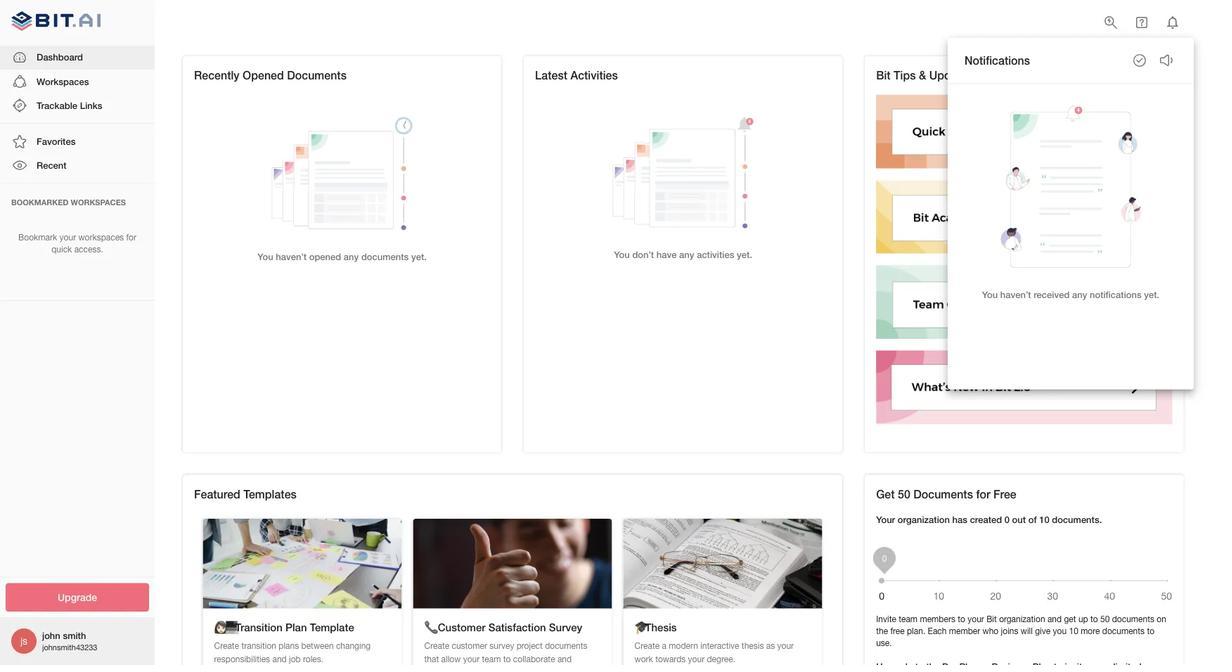 Task type: locate. For each thing, give the bounding box(es) containing it.
get
[[1064, 614, 1076, 624]]

get 50 documents for free
[[876, 487, 1017, 501]]

10 down get
[[1069, 626, 1079, 636]]

documents
[[287, 69, 347, 82], [914, 487, 973, 501]]

0 vertical spatial and
[[1048, 614, 1062, 624]]

0 horizontal spatial bit
[[876, 69, 891, 82]]

50
[[898, 487, 910, 501], [1101, 614, 1110, 624]]

1 horizontal spatial 10
[[1069, 626, 1079, 636]]

and inside create transition plans between changing responsibilities and job roles.
[[272, 654, 287, 664]]

project
[[517, 641, 543, 650]]

received
[[1034, 289, 1070, 300]]

team inside create customer survey project documents that allow your team to collaborate an
[[482, 654, 501, 664]]

documents.
[[1052, 514, 1102, 525]]

bit up who
[[987, 614, 997, 624]]

1 vertical spatial bit
[[987, 614, 997, 624]]

recent
[[37, 160, 67, 171]]

customer
[[452, 641, 487, 650]]

each
[[928, 626, 947, 636]]

50 right up
[[1101, 614, 1110, 624]]

📞
[[424, 621, 435, 633]]

invite team members to your bit organization and get up to 50 documents on the free plan. each member who joins will give you 10 more documents to use.
[[876, 614, 1167, 648]]

degree.
[[707, 654, 735, 664]]

latest
[[535, 69, 567, 82]]

0 horizontal spatial create
[[214, 641, 239, 650]]

yet.
[[737, 249, 752, 260], [411, 251, 427, 262], [1144, 289, 1160, 300]]

your
[[59, 232, 76, 242], [968, 614, 984, 624], [777, 641, 794, 650], [463, 654, 480, 664], [688, 654, 705, 664]]

1 horizontal spatial you
[[614, 249, 630, 260]]

0 horizontal spatial and
[[272, 654, 287, 664]]

opened
[[243, 69, 284, 82]]

your up member
[[968, 614, 984, 624]]

any right have
[[679, 249, 694, 260]]

0 horizontal spatial 50
[[898, 487, 910, 501]]

0 vertical spatial haven't
[[276, 251, 307, 262]]

🎓thesis
[[635, 621, 677, 633]]

1 vertical spatial 10
[[1069, 626, 1079, 636]]

have
[[657, 249, 677, 260]]

1 vertical spatial haven't
[[1000, 289, 1031, 300]]

3 create from the left
[[635, 641, 660, 650]]

your down the modern
[[688, 654, 705, 664]]

10
[[1039, 514, 1050, 525], [1069, 626, 1079, 636]]

1 vertical spatial organization
[[999, 614, 1045, 624]]

quick
[[51, 244, 72, 254]]

your up quick
[[59, 232, 76, 242]]

1 horizontal spatial bit
[[987, 614, 997, 624]]

0 vertical spatial bit
[[876, 69, 891, 82]]

create customer survey project documents that allow your team to collaborate an
[[424, 641, 587, 665]]

0 horizontal spatial 10
[[1039, 514, 1050, 525]]

has
[[953, 514, 968, 525]]

to down survey
[[503, 654, 511, 664]]

recent button
[[0, 154, 155, 178]]

1 horizontal spatial yet.
[[737, 249, 752, 260]]

👩🏻💻transition plan template
[[214, 621, 354, 633]]

1 horizontal spatial 50
[[1101, 614, 1110, 624]]

any right received
[[1072, 289, 1087, 300]]

and left 'job'
[[272, 654, 287, 664]]

create inside create customer survey project documents that allow your team to collaborate an
[[424, 641, 449, 650]]

you left the don't
[[614, 249, 630, 260]]

1 vertical spatial for
[[976, 487, 991, 501]]

create up work
[[635, 641, 660, 650]]

bookmark
[[18, 232, 57, 242]]

1 vertical spatial documents
[[914, 487, 973, 501]]

1 horizontal spatial documents
[[914, 487, 973, 501]]

documents up "has"
[[914, 487, 973, 501]]

create up responsibilities
[[214, 641, 239, 650]]

0 horizontal spatial yet.
[[411, 251, 427, 262]]

create
[[214, 641, 239, 650], [424, 641, 449, 650], [635, 641, 660, 650]]

haven't
[[276, 251, 307, 262], [1000, 289, 1031, 300]]

activities
[[697, 249, 734, 260]]

0 horizontal spatial team
[[482, 654, 501, 664]]

create up the that
[[424, 641, 449, 650]]

your
[[876, 514, 895, 525]]

for left free
[[976, 487, 991, 501]]

dashboard button
[[0, 45, 155, 69]]

1 vertical spatial and
[[272, 654, 287, 664]]

for right workspaces
[[126, 232, 136, 242]]

0 horizontal spatial any
[[344, 251, 359, 262]]

out
[[1012, 514, 1026, 525]]

1 horizontal spatial team
[[899, 614, 918, 624]]

featured templates
[[194, 487, 297, 501]]

you for opened
[[258, 251, 273, 262]]

workspaces
[[37, 76, 89, 87]]

you left received
[[982, 289, 998, 300]]

2 create from the left
[[424, 641, 449, 650]]

between
[[301, 641, 334, 650]]

0 horizontal spatial you
[[258, 251, 273, 262]]

0 vertical spatial organization
[[898, 514, 950, 525]]

dashboard
[[37, 52, 83, 63]]

to inside create customer survey project documents that allow your team to collaborate an
[[503, 654, 511, 664]]

and
[[1048, 614, 1062, 624], [272, 654, 287, 664]]

1 horizontal spatial haven't
[[1000, 289, 1031, 300]]

0 vertical spatial documents
[[287, 69, 347, 82]]

collaborate
[[513, 654, 555, 664]]

john smith johnsmith43233
[[42, 630, 97, 652]]

organization down get 50 documents for free
[[898, 514, 950, 525]]

documents for 50
[[914, 487, 973, 501]]

documents down survey
[[545, 641, 587, 650]]

0 vertical spatial for
[[126, 232, 136, 242]]

0 horizontal spatial documents
[[287, 69, 347, 82]]

1 horizontal spatial for
[[976, 487, 991, 501]]

10 right of
[[1039, 514, 1050, 525]]

recently
[[194, 69, 240, 82]]

documents right opened
[[287, 69, 347, 82]]

any
[[679, 249, 694, 260], [344, 251, 359, 262], [1072, 289, 1087, 300]]

you
[[614, 249, 630, 260], [258, 251, 273, 262], [982, 289, 998, 300]]

create inside create transition plans between changing responsibilities and job roles.
[[214, 641, 239, 650]]

notifications
[[965, 54, 1030, 67]]

updates
[[929, 69, 973, 82]]

0 vertical spatial team
[[899, 614, 918, 624]]

haven't left opened at the left top of page
[[276, 251, 307, 262]]

2 horizontal spatial create
[[635, 641, 660, 650]]

for inside the bookmark your workspaces for quick access.
[[126, 232, 136, 242]]

on
[[1157, 614, 1167, 624]]

team down survey
[[482, 654, 501, 664]]

organization
[[898, 514, 950, 525], [999, 614, 1045, 624]]

links
[[80, 100, 102, 111]]

0 horizontal spatial haven't
[[276, 251, 307, 262]]

and up you on the right bottom of the page
[[1048, 614, 1062, 624]]

more
[[1081, 626, 1100, 636]]

for
[[126, 232, 136, 242], [976, 487, 991, 501]]

1 create from the left
[[214, 641, 239, 650]]

haven't left received
[[1000, 289, 1031, 300]]

bit
[[876, 69, 891, 82], [987, 614, 997, 624]]

create a modern interactive thesis as your work towards your degree.
[[635, 641, 794, 664]]

team inside invite team members to your bit organization and get up to 50 documents on the free plan. each member who joins will give you 10 more documents to use.
[[899, 614, 918, 624]]

bit left 'tips'
[[876, 69, 891, 82]]

your down customer in the left bottom of the page
[[463, 654, 480, 664]]

any right opened at the left top of page
[[344, 251, 359, 262]]

that
[[424, 654, 439, 664]]

work
[[635, 654, 653, 664]]

create for 👩🏻💻transition
[[214, 641, 239, 650]]

1 horizontal spatial create
[[424, 641, 449, 650]]

you left opened at the left top of page
[[258, 251, 273, 262]]

to right up
[[1091, 614, 1098, 624]]

documents right opened at the left top of page
[[361, 251, 409, 262]]

documents
[[361, 251, 409, 262], [1112, 614, 1155, 624], [1102, 626, 1145, 636], [545, 641, 587, 650]]

0 horizontal spatial for
[[126, 232, 136, 242]]

organization up will
[[999, 614, 1045, 624]]

allow
[[441, 654, 461, 664]]

survey
[[549, 621, 583, 633]]

a
[[662, 641, 667, 650]]

transition
[[241, 641, 276, 650]]

team up the plan.
[[899, 614, 918, 624]]

1 vertical spatial 50
[[1101, 614, 1110, 624]]

1 horizontal spatial organization
[[999, 614, 1045, 624]]

1 horizontal spatial any
[[679, 249, 694, 260]]

to up member
[[958, 614, 965, 624]]

documents left on
[[1112, 614, 1155, 624]]

satisfaction
[[488, 621, 546, 633]]

1 horizontal spatial and
[[1048, 614, 1062, 624]]

your organization has created 0 out of 10 documents.
[[876, 514, 1102, 525]]

50 right get
[[898, 487, 910, 501]]

1 vertical spatial team
[[482, 654, 501, 664]]

templates
[[243, 487, 297, 501]]

0 vertical spatial 50
[[898, 487, 910, 501]]

latest activities
[[535, 69, 618, 82]]

featured
[[194, 487, 240, 501]]



Task type: vqa. For each thing, say whether or not it's contained in the screenshot.
AGO
no



Task type: describe. For each thing, give the bounding box(es) containing it.
yet. for latest activities
[[737, 249, 752, 260]]

as
[[766, 641, 775, 650]]

0
[[1005, 514, 1010, 525]]

50 inside invite team members to your bit organization and get up to 50 documents on the free plan. each member who joins will give you 10 more documents to use.
[[1101, 614, 1110, 624]]

your inside invite team members to your bit organization and get up to 50 documents on the free plan. each member who joins will give you 10 more documents to use.
[[968, 614, 984, 624]]

📞 customer satisfaction survey
[[424, 621, 583, 633]]

john
[[42, 630, 60, 641]]

trackable links button
[[0, 94, 155, 118]]

for for workspaces
[[126, 232, 136, 242]]

thesis
[[742, 641, 764, 650]]

👩🏻💻transition
[[214, 621, 283, 633]]

trackable
[[37, 100, 77, 111]]

and inside invite team members to your bit organization and get up to 50 documents on the free plan. each member who joins will give you 10 more documents to use.
[[1048, 614, 1062, 624]]

workspaces
[[71, 198, 126, 207]]

free
[[994, 487, 1017, 501]]

you don't have any activities yet.
[[614, 249, 752, 260]]

free
[[891, 626, 905, 636]]

📞 customer satisfaction survey image
[[413, 519, 612, 608]]

you haven't received any notifications yet.
[[982, 289, 1160, 300]]

johnsmith43233
[[42, 643, 97, 652]]

job
[[289, 654, 301, 664]]

any for recently opened documents
[[344, 251, 359, 262]]

recently opened documents
[[194, 69, 347, 82]]

plans
[[279, 641, 299, 650]]

bit inside invite team members to your bit organization and get up to 50 documents on the free plan. each member who joins will give you 10 more documents to use.
[[987, 614, 997, 624]]

you for activities
[[614, 249, 630, 260]]

you
[[1053, 626, 1067, 636]]

favorites
[[37, 136, 76, 147]]

2 horizontal spatial you
[[982, 289, 998, 300]]

give
[[1035, 626, 1051, 636]]

smith
[[63, 630, 86, 641]]

favorites button
[[0, 130, 155, 154]]

0 vertical spatial 10
[[1039, 514, 1050, 525]]

create transition plans between changing responsibilities and job roles.
[[214, 641, 371, 664]]

plan.
[[907, 626, 926, 636]]

get
[[876, 487, 895, 501]]

opened
[[309, 251, 341, 262]]

haven't for received
[[1000, 289, 1031, 300]]

who
[[983, 626, 999, 636]]

js
[[20, 635, 27, 647]]

documents right the more
[[1102, 626, 1145, 636]]

don't
[[632, 249, 654, 260]]

trackable links
[[37, 100, 102, 111]]

to right the more
[[1147, 626, 1155, 636]]

create inside create a modern interactive thesis as your work towards your degree.
[[635, 641, 660, 650]]

2 horizontal spatial any
[[1072, 289, 1087, 300]]

your inside the bookmark your workspaces for quick access.
[[59, 232, 76, 242]]

member
[[949, 626, 980, 636]]

2 horizontal spatial yet.
[[1144, 289, 1160, 300]]

bookmarked workspaces
[[11, 198, 126, 207]]

interactive
[[701, 641, 739, 650]]

plan
[[285, 621, 307, 633]]

yet. for recently opened documents
[[411, 251, 427, 262]]

any for latest activities
[[679, 249, 694, 260]]

the
[[876, 626, 888, 636]]

10 inside invite team members to your bit organization and get up to 50 documents on the free plan. each member who joins will give you 10 more documents to use.
[[1069, 626, 1079, 636]]

organization inside invite team members to your bit organization and get up to 50 documents on the free plan. each member who joins will give you 10 more documents to use.
[[999, 614, 1045, 624]]

towards
[[655, 654, 686, 664]]

invite
[[876, 614, 896, 624]]

your right as at bottom right
[[777, 641, 794, 650]]

0 horizontal spatial organization
[[898, 514, 950, 525]]

create for 📞
[[424, 641, 449, 650]]

modern
[[669, 641, 698, 650]]

notifications
[[1090, 289, 1142, 300]]

documents inside create customer survey project documents that allow your team to collaborate an
[[545, 641, 587, 650]]

responsibilities
[[214, 654, 270, 664]]

survey
[[490, 641, 514, 650]]

bookmark your workspaces for quick access.
[[18, 232, 136, 254]]

activities
[[571, 69, 618, 82]]

access.
[[74, 244, 103, 254]]

customer
[[438, 621, 486, 633]]

template
[[310, 621, 354, 633]]

of
[[1029, 514, 1037, 525]]

your inside create customer survey project documents that allow your team to collaborate an
[[463, 654, 480, 664]]

🎓thesis image
[[623, 519, 822, 608]]

you haven't opened any documents yet.
[[258, 251, 427, 262]]

bookmarked
[[11, 198, 69, 207]]

changing
[[336, 641, 371, 650]]

haven't for opened
[[276, 251, 307, 262]]

documents for opened
[[287, 69, 347, 82]]

upgrade button
[[6, 583, 149, 612]]

for for documents
[[976, 487, 991, 501]]

created
[[970, 514, 1002, 525]]

roles.
[[303, 654, 324, 664]]

upgrade
[[58, 592, 97, 603]]

workspaces
[[78, 232, 124, 242]]

&
[[919, 69, 926, 82]]

up
[[1079, 614, 1088, 624]]

will
[[1021, 626, 1033, 636]]

bit tips & updates
[[876, 69, 973, 82]]

use.
[[876, 638, 892, 648]]

workspaces button
[[0, 69, 155, 94]]

👩🏻💻transition plan template image
[[203, 519, 402, 608]]

tips
[[894, 69, 916, 82]]



